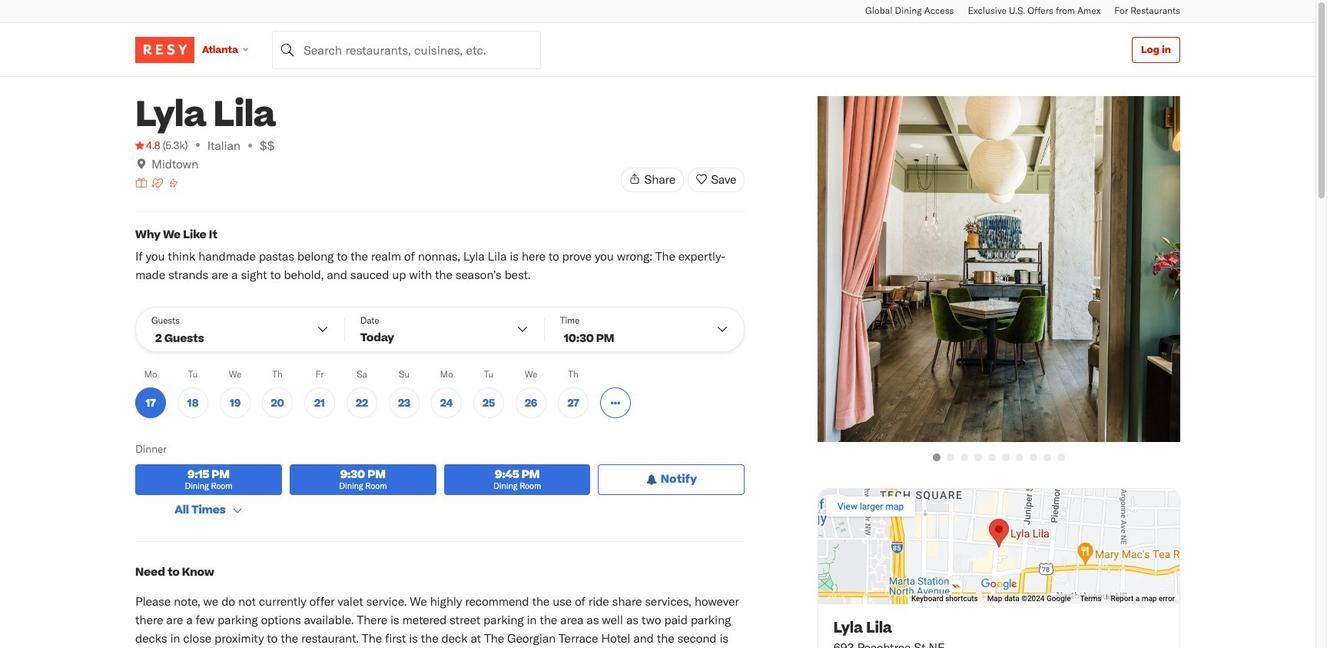 Task type: vqa. For each thing, say whether or not it's contained in the screenshot.
FIELD
yes



Task type: describe. For each thing, give the bounding box(es) containing it.
4.8 out of 5 stars image
[[135, 138, 160, 153]]



Task type: locate. For each thing, give the bounding box(es) containing it.
Search restaurants, cuisines, etc. text field
[[272, 30, 541, 69]]

None field
[[272, 30, 541, 69]]



